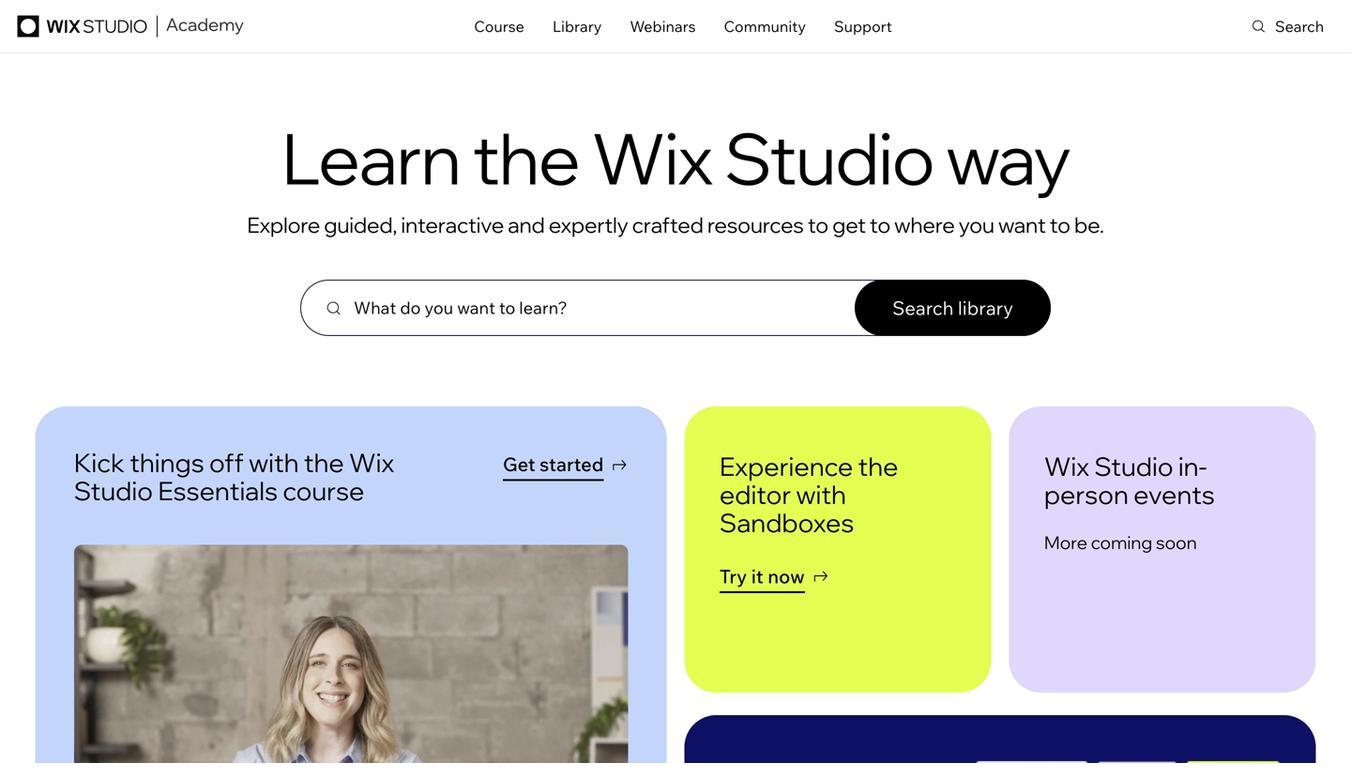 Task type: describe. For each thing, give the bounding box(es) containing it.
you
[[959, 211, 995, 238]]

get started link
[[503, 447, 628, 481]]

crafted
[[632, 211, 704, 238]]

wix inside learn the wix studio way explore guided, interactive and expertly crafted resources to get to where you want to be.
[[592, 113, 713, 202]]

community
[[724, 17, 806, 36]]

studio inside kick things off with the wix studio essentials course
[[74, 475, 153, 507]]

Search text field
[[1253, 0, 1352, 53]]

the inside kick things off with the wix studio essentials course
[[304, 447, 344, 479]]

learn
[[281, 113, 460, 202]]

library link
[[553, 8, 602, 44]]

search library
[[893, 296, 1014, 320]]

way
[[947, 113, 1071, 202]]

course link
[[474, 8, 525, 44]]

library
[[958, 296, 1014, 320]]

course
[[283, 475, 365, 507]]

wix studio in- person events
[[1045, 450, 1216, 511]]

started
[[540, 453, 604, 476]]

get
[[503, 453, 536, 476]]

"" play video image
[[976, 761, 1281, 763]]

wix inside wix studio in- person events
[[1045, 450, 1090, 483]]

experience
[[720, 450, 854, 483]]

sandboxes
[[720, 506, 855, 539]]

try it now
[[720, 565, 805, 588]]

wix inside kick things off with the wix studio essentials course
[[349, 447, 395, 479]]

2 to from the left
[[870, 211, 891, 238]]

where
[[895, 211, 955, 238]]

3 to from the left
[[1050, 211, 1071, 238]]

guided,
[[324, 211, 397, 238]]

2 wix studio logo image from the left
[[17, 15, 147, 37]]

1 wix studio academy logo image from the left
[[165, 18, 245, 34]]

What do you want to learn? text field
[[300, 280, 855, 336]]

experience the editor with sandboxes
[[720, 450, 899, 539]]

support link
[[835, 8, 893, 44]]



Task type: vqa. For each thing, say whether or not it's contained in the screenshot.
start learning → link
no



Task type: locate. For each thing, give the bounding box(es) containing it.
get started
[[503, 453, 604, 476]]

more coming soon
[[1045, 531, 1198, 553]]

to
[[808, 211, 829, 238], [870, 211, 891, 238], [1050, 211, 1071, 238]]

the for experience
[[859, 450, 899, 483]]

search
[[893, 296, 954, 320]]

support
[[835, 17, 893, 36]]

0 horizontal spatial to
[[808, 211, 829, 238]]

now
[[768, 565, 805, 588]]

to left 'be.'
[[1050, 211, 1071, 238]]

with inside kick things off with the wix studio essentials course
[[249, 447, 299, 479]]

expertly
[[549, 211, 629, 238]]

1 to from the left
[[808, 211, 829, 238]]

things
[[130, 447, 204, 479]]

want
[[999, 211, 1046, 238]]

learn the wix studio way explore guided, interactive and expertly crafted resources to get to where you want to be.
[[247, 113, 1105, 238]]

try
[[720, 565, 748, 588]]

1 horizontal spatial the
[[473, 113, 580, 202]]

1 wix studio logo image from the left
[[15, 15, 149, 37]]

essentials
[[158, 475, 278, 507]]

0 horizontal spatial with
[[249, 447, 299, 479]]

with for off
[[249, 447, 299, 479]]

studio inside wix studio in- person events
[[1095, 450, 1174, 483]]

1 horizontal spatial studio
[[725, 113, 934, 202]]

the inside experience the editor with sandboxes
[[859, 450, 899, 483]]

webinars link
[[630, 8, 696, 44]]

more
[[1045, 531, 1088, 553]]

0 horizontal spatial wix
[[349, 447, 395, 479]]

kick things off with the wix studio essentials course
[[74, 447, 395, 507]]

be.
[[1075, 211, 1105, 238]]

2 horizontal spatial studio
[[1095, 450, 1174, 483]]

try it now link
[[720, 560, 830, 594]]

course
[[474, 17, 525, 36]]

with
[[249, 447, 299, 479], [797, 478, 847, 511]]

to right get
[[870, 211, 891, 238]]

in-
[[1179, 450, 1208, 483]]

off
[[209, 447, 244, 479]]

with inside experience the editor with sandboxes
[[797, 478, 847, 511]]

still from the wix studio essentials course that features carly ellis, a strategic program manager. image
[[74, 545, 628, 763]]

soon
[[1157, 531, 1198, 553]]

webinars
[[630, 17, 696, 36]]

interactive
[[401, 211, 504, 238]]

explore
[[247, 211, 320, 238]]

and
[[508, 211, 545, 238]]

coming
[[1092, 531, 1153, 553]]

the inside learn the wix studio way explore guided, interactive and expertly crafted resources to get to where you want to be.
[[473, 113, 580, 202]]

with for editor
[[797, 478, 847, 511]]

1 horizontal spatial wix
[[592, 113, 713, 202]]

wix studio academy logo image
[[165, 18, 245, 34], [167, 18, 244, 34]]

studio
[[725, 113, 934, 202], [1095, 450, 1174, 483], [74, 475, 153, 507]]

studio inside learn the wix studio way explore guided, interactive and expertly crafted resources to get to where you want to be.
[[725, 113, 934, 202]]

with right off
[[249, 447, 299, 479]]

the for learn
[[473, 113, 580, 202]]

wix
[[592, 113, 713, 202], [349, 447, 395, 479], [1045, 450, 1090, 483]]

1 horizontal spatial with
[[797, 478, 847, 511]]

2 wix studio academy logo image from the left
[[167, 18, 244, 34]]

person
[[1045, 478, 1129, 511]]

library
[[553, 17, 602, 36]]

2 horizontal spatial to
[[1050, 211, 1071, 238]]

0 horizontal spatial the
[[304, 447, 344, 479]]

resources
[[708, 211, 804, 238]]

0 horizontal spatial studio
[[74, 475, 153, 507]]

events
[[1134, 478, 1216, 511]]

1 horizontal spatial to
[[870, 211, 891, 238]]

wix studio logo image
[[15, 15, 149, 37], [17, 15, 147, 37]]

2 horizontal spatial wix
[[1045, 450, 1090, 483]]

kick
[[74, 447, 125, 479]]

it
[[752, 565, 764, 588]]

2 horizontal spatial the
[[859, 450, 899, 483]]

editor
[[720, 478, 792, 511]]

the
[[473, 113, 580, 202], [304, 447, 344, 479], [859, 450, 899, 483]]

search library button
[[855, 280, 1051, 336]]

with right editor at the bottom right
[[797, 478, 847, 511]]

get
[[833, 211, 866, 238]]

to left get
[[808, 211, 829, 238]]



